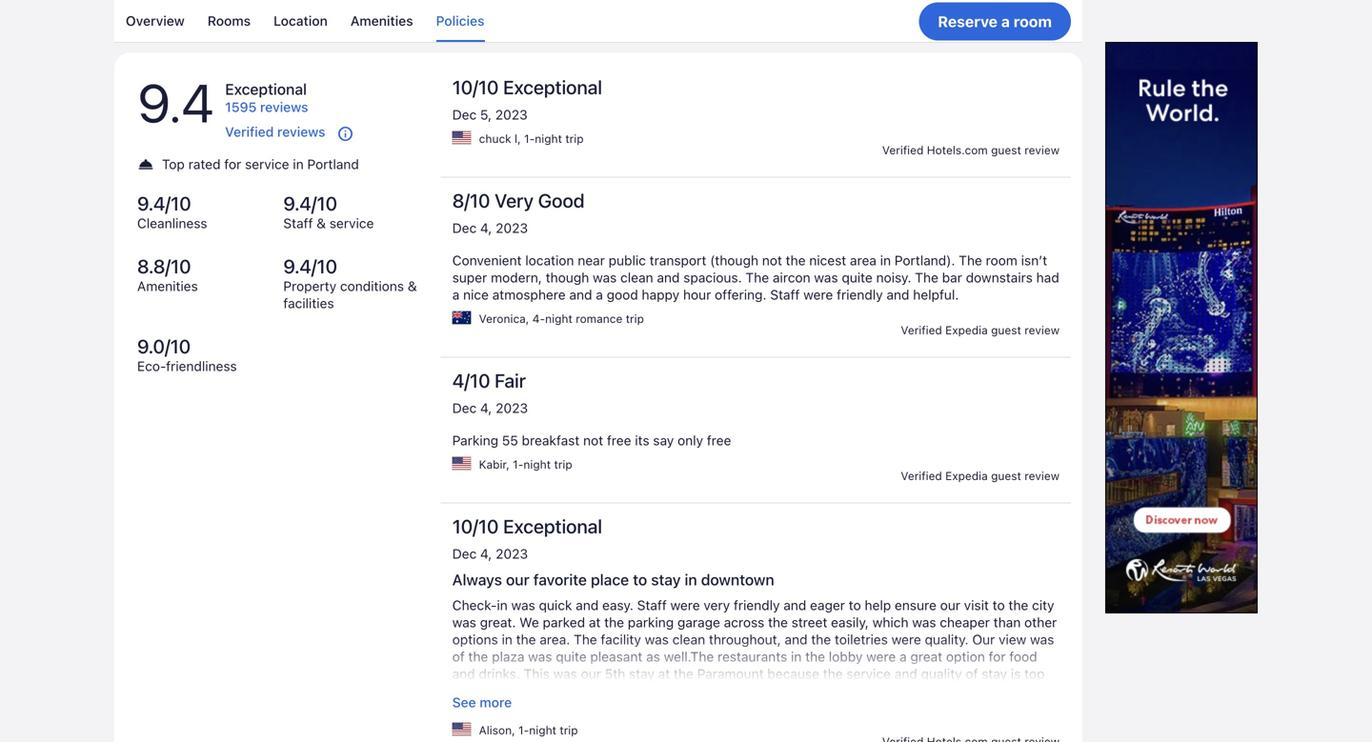 Task type: locate. For each thing, give the bounding box(es) containing it.
were
[[804, 287, 834, 303], [671, 598, 700, 613], [892, 632, 922, 648], [867, 649, 896, 665]]

our up cheaper
[[941, 598, 961, 613]]

0 vertical spatial clean
[[621, 270, 654, 285]]

1 vertical spatial friendly
[[734, 598, 780, 613]]

0 horizontal spatial for
[[224, 156, 241, 172]]

4, inside 4/10 fair dec 4, 2023
[[480, 400, 492, 416]]

the down the options on the bottom of the page
[[469, 649, 488, 665]]

3 guest from the top
[[992, 469, 1022, 483]]

2023 for 10/10 exceptional dec 4, 2023 always our favorite place to stay in downtown check-in was quick and easy.  staff were very friendly and eager to help ensure our visit to the city was great.  we parked at the parking garage across the street easily, which was cheaper than other options in the area.  the facility was clean throughout, and the toiletries were quality.  our view was of the plaza was quite pleasant as well.the restaurants in the lobby were a great option for food and drinks.  this was our 5th stay at the paramount because the service and quality of stay is top notch. see more
[[496, 546, 528, 562]]

9.4/10 down portland
[[283, 192, 337, 214]]

10/10 inside 10/10 exceptional dec 5, 2023
[[453, 76, 499, 98]]

9.4/10 for 9.4/10 property conditions & facilities
[[283, 255, 337, 277]]

1 vertical spatial 10/10
[[453, 515, 499, 538]]

and down the noisy.
[[887, 287, 910, 303]]

1 10/10 from the top
[[453, 76, 499, 98]]

quite down "area"
[[842, 270, 873, 285]]

in up the noisy.
[[881, 253, 891, 268]]

10/10 exceptional dec 4, 2023 always our favorite place to stay in downtown check-in was quick and easy.  staff were very friendly and eager to help ensure our visit to the city was great.  we parked at the parking garage across the street easily, which was cheaper than other options in the area.  the facility was clean throughout, and the toiletries were quality.  our view was of the plaza was quite pleasant as well.the restaurants in the lobby were a great option for food and drinks.  this was our 5th stay at the paramount because the service and quality of stay is top notch. see more
[[453, 515, 1058, 711]]

2 4, from the top
[[480, 400, 492, 416]]

verified hotels.com guest review
[[883, 143, 1060, 157]]

0 vertical spatial 10/10
[[453, 76, 499, 98]]

the left street
[[768, 615, 788, 631]]

exceptional inside 10/10 exceptional dec 5, 2023
[[503, 76, 603, 98]]

service down lobby
[[847, 666, 891, 682]]

1 vertical spatial room
[[986, 253, 1018, 268]]

1 horizontal spatial &
[[408, 278, 417, 294]]

dec down 4/10
[[453, 400, 477, 416]]

exceptional up "chuck l, 1-night trip"
[[503, 76, 603, 98]]

& right conditions
[[408, 278, 417, 294]]

friendliness
[[166, 358, 237, 374]]

other
[[1025, 615, 1058, 631]]

not inside convenient location near public transport (though not the nicest area in portland). the room isn't super modern, though was clean and spacious. the aircon was quite noisy. the bar downstairs had a nice atmosphere and a good happy hour offering. staff were friendly and helpful.
[[762, 253, 783, 268]]

4, inside 8/10 very good dec 4, 2023
[[480, 220, 492, 236]]

for right rated
[[224, 156, 241, 172]]

verified for chuck l, 1-night trip
[[883, 143, 924, 157]]

0 vertical spatial expedia
[[946, 324, 988, 337]]

good
[[538, 189, 585, 212]]

9.4 out of 10 element for 9.4/10 cleanliness
[[137, 192, 283, 215]]

dec for 10/10 exceptional dec 5, 2023
[[453, 107, 477, 122]]

9.4/10 up cleanliness
[[137, 192, 191, 214]]

area.
[[540, 632, 570, 648]]

10/10 exceptional dec 5, 2023
[[453, 76, 603, 122]]

to up 'easily,'
[[849, 598, 862, 613]]

isn't
[[1022, 253, 1048, 268]]

verified
[[225, 124, 274, 140], [883, 143, 924, 157], [901, 324, 943, 337], [901, 469, 943, 483]]

amenities
[[351, 13, 413, 29], [137, 278, 198, 294]]

and down street
[[785, 632, 808, 648]]

free right only
[[707, 433, 732, 448]]

quick
[[539, 598, 572, 613]]

4 dec from the top
[[453, 546, 477, 562]]

(though
[[710, 253, 759, 268]]

at right parked in the left bottom of the page
[[589, 615, 601, 631]]

3 dec from the top
[[453, 400, 477, 416]]

4/10
[[453, 369, 490, 392]]

friendly inside convenient location near public transport (though not the nicest area in portland). the room isn't super modern, though was clean and spacious. the aircon was quite noisy. the bar downstairs had a nice atmosphere and a good happy hour offering. staff were friendly and helpful.
[[837, 287, 883, 303]]

1 horizontal spatial not
[[762, 253, 783, 268]]

room inside convenient location near public transport (though not the nicest area in portland). the room isn't super modern, though was clean and spacious. the aircon was quite noisy. the bar downstairs had a nice atmosphere and a good happy hour offering. staff were friendly and helpful.
[[986, 253, 1018, 268]]

9.4/10 up property
[[283, 255, 337, 277]]

3 4, from the top
[[480, 546, 492, 562]]

4/10 fair dec 4, 2023
[[453, 369, 528, 416]]

favorite
[[534, 571, 587, 589]]

0 vertical spatial quite
[[842, 270, 873, 285]]

the down easy. at the left bottom of the page
[[605, 615, 625, 631]]

8.8/10
[[137, 255, 191, 277]]

to up than
[[993, 598, 1005, 613]]

facility
[[601, 632, 641, 648]]

2023 inside 4/10 fair dec 4, 2023
[[496, 400, 528, 416]]

9.4/10 inside 9.4/10 staff & service
[[283, 192, 337, 214]]

very
[[704, 598, 730, 613]]

and down great
[[895, 666, 918, 682]]

1 4, from the top
[[480, 220, 492, 236]]

0 vertical spatial friendly
[[837, 287, 883, 303]]

0 vertical spatial guest
[[992, 143, 1022, 157]]

10/10 inside 10/10 exceptional dec 4, 2023 always our favorite place to stay in downtown check-in was quick and easy.  staff were very friendly and eager to help ensure our visit to the city was great.  we parked at the parking garage across the street easily, which was cheaper than other options in the area.  the facility was clean throughout, and the toiletries were quality.  our view was of the plaza was quite pleasant as well.the restaurants in the lobby were a great option for food and drinks.  this was our 5th stay at the paramount because the service and quality of stay is top notch. see more
[[453, 515, 499, 538]]

2023 down fair
[[496, 400, 528, 416]]

and up parked in the left bottom of the page
[[576, 598, 599, 613]]

night down breakfast at the bottom left
[[524, 458, 551, 471]]

0 vertical spatial 1-
[[524, 132, 535, 145]]

amenities inside list
[[351, 13, 413, 29]]

breakfast
[[522, 433, 580, 448]]

55
[[502, 433, 518, 448]]

reviews up verified reviews
[[260, 99, 308, 115]]

garage
[[678, 615, 721, 631]]

1 vertical spatial guest
[[992, 324, 1022, 337]]

3 review from the top
[[1025, 469, 1060, 483]]

2023 up 'l,'
[[496, 107, 528, 122]]

2 horizontal spatial our
[[941, 598, 961, 613]]

0 horizontal spatial quite
[[556, 649, 587, 665]]

list
[[114, 0, 1083, 42]]

dec down "8/10"
[[453, 220, 477, 236]]

0 horizontal spatial at
[[589, 615, 601, 631]]

1- for exceptional
[[519, 724, 529, 737]]

more
[[480, 695, 512, 711]]

& inside 9.4/10 property conditions & facilities
[[408, 278, 417, 294]]

alison,
[[479, 724, 515, 737]]

our left 5th
[[581, 666, 602, 682]]

night down the atmosphere
[[545, 312, 573, 325]]

9.4/10 staff & service
[[283, 192, 374, 231]]

1 vertical spatial reviews
[[277, 124, 326, 140]]

parking 55 breakfast not free its say only free
[[453, 433, 732, 448]]

0 vertical spatial review
[[1025, 143, 1060, 157]]

at
[[589, 615, 601, 631], [659, 666, 670, 682]]

2 horizontal spatial staff
[[771, 287, 800, 303]]

0 horizontal spatial our
[[506, 571, 530, 589]]

review for 4/10 fair
[[1025, 469, 1060, 483]]

1 horizontal spatial free
[[707, 433, 732, 448]]

8/10
[[453, 189, 490, 212]]

noisy.
[[877, 270, 912, 285]]

1 horizontal spatial amenities
[[351, 13, 413, 29]]

night for exceptional
[[529, 724, 557, 737]]

amenities left policies
[[351, 13, 413, 29]]

0 vertical spatial of
[[453, 649, 465, 665]]

9.4/10 inside 9.4/10 cleanliness
[[137, 192, 191, 214]]

was down nicest
[[815, 270, 839, 285]]

1- right the alison, on the left bottom of the page
[[519, 724, 529, 737]]

exceptional up 1595
[[225, 80, 307, 98]]

2023 inside 10/10 exceptional dec 5, 2023
[[496, 107, 528, 122]]

and up happy
[[657, 270, 680, 285]]

a left good on the top left
[[596, 287, 603, 303]]

0 horizontal spatial &
[[317, 215, 326, 231]]

dec inside 10/10 exceptional dec 4, 2023 always our favorite place to stay in downtown check-in was quick and easy.  staff were very friendly and eager to help ensure our visit to the city was great.  we parked at the parking garage across the street easily, which was cheaper than other options in the area.  the facility was clean throughout, and the toiletries were quality.  our view was of the plaza was quite pleasant as well.the restaurants in the lobby were a great option for food and drinks.  this was our 5th stay at the paramount because the service and quality of stay is top notch. see more
[[453, 546, 477, 562]]

reviews down 1595 reviews button
[[277, 124, 326, 140]]

0 vertical spatial amenities
[[351, 13, 413, 29]]

room inside button
[[1014, 12, 1053, 31]]

0 horizontal spatial friendly
[[734, 598, 780, 613]]

option
[[947, 649, 986, 665]]

free
[[607, 433, 632, 448], [707, 433, 732, 448]]

verified inside dropdown button
[[225, 124, 274, 140]]

for down our
[[989, 649, 1006, 665]]

1 verified expedia guest review from the top
[[901, 324, 1060, 337]]

1 vertical spatial service
[[330, 215, 374, 231]]

1 vertical spatial verified expedia guest review
[[901, 469, 1060, 483]]

always
[[453, 571, 502, 589]]

were down aircon
[[804, 287, 834, 303]]

1 vertical spatial expedia
[[946, 469, 988, 483]]

1 vertical spatial 1-
[[513, 458, 524, 471]]

our
[[506, 571, 530, 589], [941, 598, 961, 613], [581, 666, 602, 682]]

clean down public
[[621, 270, 654, 285]]

1 vertical spatial &
[[408, 278, 417, 294]]

overview link
[[126, 0, 185, 42]]

staff
[[283, 215, 313, 231], [771, 287, 800, 303], [637, 598, 667, 613]]

1595 reviews button
[[225, 99, 358, 116]]

9.0/10 eco-friendliness
[[137, 335, 237, 374]]

1 vertical spatial review
[[1025, 324, 1060, 337]]

2 vertical spatial review
[[1025, 469, 1060, 483]]

1 expedia from the top
[[946, 324, 988, 337]]

friendly
[[837, 287, 883, 303], [734, 598, 780, 613]]

friendly up across
[[734, 598, 780, 613]]

only
[[678, 433, 704, 448]]

0 vertical spatial verified expedia guest review
[[901, 324, 1060, 337]]

1 vertical spatial quite
[[556, 649, 587, 665]]

the down street
[[812, 632, 831, 648]]

verified for veronica, 4-night romance trip
[[901, 324, 943, 337]]

0 vertical spatial staff
[[283, 215, 313, 231]]

2 vertical spatial 4,
[[480, 546, 492, 562]]

than
[[994, 615, 1021, 631]]

0 vertical spatial 4,
[[480, 220, 492, 236]]

expedia for 8/10 very good
[[946, 324, 988, 337]]

1 dec from the top
[[453, 107, 477, 122]]

staff down aircon
[[771, 287, 800, 303]]

expedia
[[946, 324, 988, 337], [946, 469, 988, 483]]

service inside 9.4/10 staff & service
[[330, 215, 374, 231]]

list containing overview
[[114, 0, 1083, 42]]

great
[[911, 649, 943, 665]]

dec inside 10/10 exceptional dec 5, 2023
[[453, 107, 477, 122]]

1 horizontal spatial of
[[966, 666, 979, 682]]

1- right 'l,'
[[524, 132, 535, 145]]

0 horizontal spatial clean
[[621, 270, 654, 285]]

1 horizontal spatial staff
[[637, 598, 667, 613]]

downstairs
[[966, 270, 1033, 285]]

a inside button
[[1002, 12, 1011, 31]]

2 horizontal spatial service
[[847, 666, 891, 682]]

1 guest from the top
[[992, 143, 1022, 157]]

small image
[[333, 123, 358, 144]]

9.4 out of 10 element down rated
[[137, 192, 283, 215]]

our right always
[[506, 571, 530, 589]]

2 vertical spatial service
[[847, 666, 891, 682]]

super
[[453, 270, 487, 285]]

1 vertical spatial of
[[966, 666, 979, 682]]

kabir, 1-night trip
[[479, 458, 573, 471]]

4, inside 10/10 exceptional dec 4, 2023 always our favorite place to stay in downtown check-in was quick and easy.  staff were very friendly and eager to help ensure our visit to the city was great.  we parked at the parking garage across the street easily, which was cheaper than other options in the area.  the facility was clean throughout, and the toiletries were quality.  our view was of the plaza was quite pleasant as well.the restaurants in the lobby were a great option for food and drinks.  this was our 5th stay at the paramount because the service and quality of stay is top notch. see more
[[480, 546, 492, 562]]

of down option
[[966, 666, 979, 682]]

property
[[283, 278, 337, 294]]

2 vertical spatial 1-
[[519, 724, 529, 737]]

good
[[607, 287, 638, 303]]

room right the reserve
[[1014, 12, 1053, 31]]

8/10 very good dec 4, 2023
[[453, 189, 585, 236]]

the up than
[[1009, 598, 1029, 613]]

2023 inside 10/10 exceptional dec 4, 2023 always our favorite place to stay in downtown check-in was quick and easy.  staff were very friendly and eager to help ensure our visit to the city was great.  we parked at the parking garage across the street easily, which was cheaper than other options in the area.  the facility was clean throughout, and the toiletries were quality.  our view was of the plaza was quite pleasant as well.the restaurants in the lobby were a great option for food and drinks.  this was our 5th stay at the paramount because the service and quality of stay is top notch. see more
[[496, 546, 528, 562]]

0 horizontal spatial amenities
[[137, 278, 198, 294]]

toiletries
[[835, 632, 888, 648]]

1 horizontal spatial for
[[989, 649, 1006, 665]]

1 horizontal spatial clean
[[673, 632, 706, 648]]

staff inside 9.4/10 staff & service
[[283, 215, 313, 231]]

staff up property
[[283, 215, 313, 231]]

& down portland
[[317, 215, 326, 231]]

to right place at the left of the page
[[633, 571, 648, 589]]

review
[[1025, 143, 1060, 157], [1025, 324, 1060, 337], [1025, 469, 1060, 483]]

1 horizontal spatial service
[[330, 215, 374, 231]]

2 verified expedia guest review from the top
[[901, 469, 1060, 483]]

rooms link
[[208, 0, 251, 42]]

trip right 'l,'
[[566, 132, 584, 145]]

policies
[[436, 13, 485, 29]]

room up "downstairs"
[[986, 253, 1018, 268]]

ensure
[[895, 598, 937, 613]]

rated
[[188, 156, 221, 172]]

1 vertical spatial for
[[989, 649, 1006, 665]]

0 vertical spatial not
[[762, 253, 783, 268]]

not
[[762, 253, 783, 268], [584, 433, 604, 448]]

public
[[609, 253, 646, 268]]

9.4 out of 10 element
[[137, 192, 283, 215], [283, 192, 430, 215], [283, 255, 430, 278]]

the
[[786, 253, 806, 268], [1009, 598, 1029, 613], [605, 615, 625, 631], [768, 615, 788, 631], [516, 632, 536, 648], [812, 632, 831, 648], [469, 649, 488, 665], [806, 649, 826, 665], [674, 666, 694, 682], [823, 666, 843, 682]]

0 vertical spatial room
[[1014, 12, 1053, 31]]

night right the alison, on the left bottom of the page
[[529, 724, 557, 737]]

reserve a room
[[938, 12, 1053, 31]]

not up aircon
[[762, 253, 783, 268]]

clean up the "well.the" at bottom
[[673, 632, 706, 648]]

2023 inside 8/10 very good dec 4, 2023
[[496, 220, 528, 236]]

0 vertical spatial reviews
[[260, 99, 308, 115]]

exceptional inside 10/10 exceptional dec 4, 2023 always our favorite place to stay in downtown check-in was quick and easy.  staff were very friendly and eager to help ensure our visit to the city was great.  we parked at the parking garage across the street easily, which was cheaper than other options in the area.  the facility was clean throughout, and the toiletries were quality.  our view was of the plaza was quite pleasant as well.the restaurants in the lobby were a great option for food and drinks.  this was our 5th stay at the paramount because the service and quality of stay is top notch. see more
[[503, 515, 603, 538]]

at down the as
[[659, 666, 670, 682]]

in
[[293, 156, 304, 172], [881, 253, 891, 268], [685, 571, 698, 589], [497, 598, 508, 613], [502, 632, 513, 648], [791, 649, 802, 665]]

1 vertical spatial clean
[[673, 632, 706, 648]]

2 guest from the top
[[992, 324, 1022, 337]]

2023 down the very
[[496, 220, 528, 236]]

guest
[[992, 143, 1022, 157], [992, 324, 1022, 337], [992, 469, 1022, 483]]

4, down "8/10"
[[480, 220, 492, 236]]

1 vertical spatial at
[[659, 666, 670, 682]]

service down verified reviews
[[245, 156, 289, 172]]

trip down good on the top left
[[626, 312, 644, 325]]

staff up parking at the bottom left
[[637, 598, 667, 613]]

downtown
[[701, 571, 775, 589]]

not right breakfast at the bottom left
[[584, 433, 604, 448]]

2 dec from the top
[[453, 220, 477, 236]]

1 horizontal spatial quite
[[842, 270, 873, 285]]

1 review from the top
[[1025, 143, 1060, 157]]

1 vertical spatial 4,
[[480, 400, 492, 416]]

the down lobby
[[823, 666, 843, 682]]

friendly down "area"
[[837, 287, 883, 303]]

0 horizontal spatial service
[[245, 156, 289, 172]]

0 vertical spatial &
[[317, 215, 326, 231]]

1 horizontal spatial friendly
[[837, 287, 883, 303]]

9.4/10 inside 9.4/10 property conditions & facilities
[[283, 255, 337, 277]]

the inside convenient location near public transport (though not the nicest area in portland). the room isn't super modern, though was clean and spacious. the aircon was quite noisy. the bar downstairs had a nice atmosphere and a good happy hour offering. staff were friendly and helpful.
[[786, 253, 806, 268]]

0 horizontal spatial free
[[607, 433, 632, 448]]

exceptional for 10/10 exceptional dec 5, 2023
[[503, 76, 603, 98]]

dec inside 4/10 fair dec 4, 2023
[[453, 400, 477, 416]]

2 review from the top
[[1025, 324, 1060, 337]]

atmosphere
[[493, 287, 566, 303]]

guest for 8/10 very good
[[992, 324, 1022, 337]]

free left its
[[607, 433, 632, 448]]

help
[[865, 598, 892, 613]]

dec for 4/10 fair dec 4, 2023
[[453, 400, 477, 416]]

10/10 for 10/10 exceptional dec 5, 2023
[[453, 76, 499, 98]]

drinks.
[[479, 666, 520, 682]]

a left great
[[900, 649, 907, 665]]

the
[[959, 253, 983, 268], [746, 270, 769, 285], [915, 270, 939, 285], [574, 632, 598, 648]]

2 vertical spatial guest
[[992, 469, 1022, 483]]

2 horizontal spatial to
[[993, 598, 1005, 613]]

a
[[1002, 12, 1011, 31], [453, 287, 460, 303], [596, 287, 603, 303], [900, 649, 907, 665]]

0 vertical spatial for
[[224, 156, 241, 172]]

1 vertical spatial staff
[[771, 287, 800, 303]]

10/10 up 5,
[[453, 76, 499, 98]]

top
[[1025, 666, 1045, 682]]

hotels.com
[[927, 143, 988, 157]]

2 vertical spatial our
[[581, 666, 602, 682]]

dec left 5,
[[453, 107, 477, 122]]

quite down the area.
[[556, 649, 587, 665]]

1 free from the left
[[607, 433, 632, 448]]

a right the reserve
[[1002, 12, 1011, 31]]

food
[[1010, 649, 1038, 665]]

exceptional up favorite
[[503, 515, 603, 538]]

verified expedia guest review for 8/10 very good
[[901, 324, 1060, 337]]

we
[[520, 615, 539, 631]]

parking
[[628, 615, 674, 631]]

0 horizontal spatial staff
[[283, 215, 313, 231]]

a inside 10/10 exceptional dec 4, 2023 always our favorite place to stay in downtown check-in was quick and easy.  staff were very friendly and eager to help ensure our visit to the city was great.  we parked at the parking garage across the street easily, which was cheaper than other options in the area.  the facility was clean throughout, and the toiletries were quality.  our view was of the plaza was quite pleasant as well.the restaurants in the lobby were a great option for food and drinks.  this was our 5th stay at the paramount because the service and quality of stay is top notch. see more
[[900, 649, 907, 665]]

reserve a room button
[[919, 2, 1072, 41]]

service for 9.4/10
[[330, 215, 374, 231]]

reviews inside dropdown button
[[277, 124, 326, 140]]

9.4 out of 10 element down portland
[[283, 192, 430, 215]]

0 vertical spatial service
[[245, 156, 289, 172]]

1- right "kabir,"
[[513, 458, 524, 471]]

amenities down 8.8/10
[[137, 278, 198, 294]]

2 free from the left
[[707, 433, 732, 448]]

service up 9.4/10 property conditions & facilities
[[330, 215, 374, 231]]

exceptional
[[503, 76, 603, 98], [225, 80, 307, 98], [503, 515, 603, 538]]

10/10 up always
[[453, 515, 499, 538]]

night for very
[[545, 312, 573, 325]]

9.4 out of 10 element up conditions
[[283, 255, 430, 278]]

2 10/10 from the top
[[453, 515, 499, 538]]

2 vertical spatial staff
[[637, 598, 667, 613]]

1 vertical spatial not
[[584, 433, 604, 448]]

quality
[[922, 666, 963, 682]]

2 expedia from the top
[[946, 469, 988, 483]]

staff inside 10/10 exceptional dec 4, 2023 always our favorite place to stay in downtown check-in was quick and easy.  staff were very friendly and eager to help ensure our visit to the city was great.  we parked at the parking garage across the street easily, which was cheaper than other options in the area.  the facility was clean throughout, and the toiletries were quality.  our view was of the plaza was quite pleasant as well.the restaurants in the lobby were a great option for food and drinks.  this was our 5th stay at the paramount because the service and quality of stay is top notch. see more
[[637, 598, 667, 613]]



Task type: vqa. For each thing, say whether or not it's contained in the screenshot.


Task type: describe. For each thing, give the bounding box(es) containing it.
transport
[[650, 253, 707, 268]]

was down other
[[1031, 632, 1055, 648]]

quite inside convenient location near public transport (though not the nicest area in portland). the room isn't super modern, though was clean and spacious. the aircon was quite noisy. the bar downstairs had a nice atmosphere and a good happy hour offering. staff were friendly and helpful.
[[842, 270, 873, 285]]

location
[[274, 13, 328, 29]]

l,
[[515, 132, 521, 145]]

the up because on the right bottom of page
[[806, 649, 826, 665]]

as
[[647, 649, 661, 665]]

9.4/10 cleanliness
[[137, 192, 207, 231]]

verified reviews
[[225, 124, 326, 140]]

eco-
[[137, 358, 166, 374]]

options
[[453, 632, 498, 648]]

guest for 4/10 fair
[[992, 469, 1022, 483]]

for inside 10/10 exceptional dec 4, 2023 always our favorite place to stay in downtown check-in was quick and easy.  staff were very friendly and eager to help ensure our visit to the city was great.  we parked at the parking garage across the street easily, which was cheaper than other options in the area.  the facility was clean throughout, and the toiletries were quality.  our view was of the plaza was quite pleasant as well.the restaurants in the lobby were a great option for food and drinks.  this was our 5th stay at the paramount because the service and quality of stay is top notch. see more
[[989, 649, 1006, 665]]

staff inside convenient location near public transport (though not the nicest area in portland). the room isn't super modern, though was clean and spacious. the aircon was quite noisy. the bar downstairs had a nice atmosphere and a good happy hour offering. staff were friendly and helpful.
[[771, 287, 800, 303]]

amenities link
[[351, 0, 413, 42]]

pleasant
[[591, 649, 643, 665]]

throughout,
[[709, 632, 781, 648]]

4, for 10/10
[[480, 546, 492, 562]]

exceptional 1595 reviews
[[225, 80, 308, 115]]

friendly inside 10/10 exceptional dec 4, 2023 always our favorite place to stay in downtown check-in was quick and easy.  staff were very friendly and eager to help ensure our visit to the city was great.  we parked at the parking garage across the street easily, which was cheaper than other options in the area.  the facility was clean throughout, and the toiletries were quality.  our view was of the plaza was quite pleasant as well.the restaurants in the lobby were a great option for food and drinks.  this was our 5th stay at the paramount because the service and quality of stay is top notch. see more
[[734, 598, 780, 613]]

parked
[[543, 615, 585, 631]]

eager
[[810, 598, 846, 613]]

5th
[[605, 666, 626, 682]]

policies link
[[436, 0, 485, 42]]

1595
[[225, 99, 257, 115]]

were down toiletries
[[867, 649, 896, 665]]

and down 'though'
[[570, 287, 593, 303]]

& inside 9.4/10 staff & service
[[317, 215, 326, 231]]

convenient
[[453, 253, 522, 268]]

small image
[[137, 156, 154, 173]]

a left the nice
[[453, 287, 460, 303]]

parking
[[453, 433, 499, 448]]

nicest
[[810, 253, 847, 268]]

exceptional for 10/10 exceptional dec 4, 2023 always our favorite place to stay in downtown check-in was quick and easy.  staff were very friendly and eager to help ensure our visit to the city was great.  we parked at the parking garage across the street easily, which was cheaper than other options in the area.  the facility was clean throughout, and the toiletries were quality.  our view was of the plaza was quite pleasant as well.the restaurants in the lobby were a great option for food and drinks.  this was our 5th stay at the paramount because the service and quality of stay is top notch. see more
[[503, 515, 603, 538]]

the down the "well.the" at bottom
[[674, 666, 694, 682]]

2023 for 10/10 exceptional dec 5, 2023
[[496, 107, 528, 122]]

9.4/10 for 9.4/10 staff & service
[[283, 192, 337, 214]]

bar
[[943, 270, 963, 285]]

location
[[526, 253, 574, 268]]

city
[[1033, 598, 1055, 613]]

veronica,
[[479, 312, 529, 325]]

romance
[[576, 312, 623, 325]]

rooms
[[208, 13, 251, 29]]

was up "this"
[[528, 649, 552, 665]]

conditions
[[340, 278, 404, 294]]

review for 8/10 very good
[[1025, 324, 1060, 337]]

0 vertical spatial at
[[589, 615, 601, 631]]

1 horizontal spatial at
[[659, 666, 670, 682]]

was down near
[[593, 270, 617, 285]]

verified expedia guest review for 4/10 fair
[[901, 469, 1060, 483]]

spacious.
[[684, 270, 742, 285]]

in inside convenient location near public transport (though not the nicest area in portland). the room isn't super modern, though was clean and spacious. the aircon was quite noisy. the bar downstairs had a nice atmosphere and a good happy hour offering. staff were friendly and helpful.
[[881, 253, 891, 268]]

9.4
[[137, 71, 214, 134]]

stay down the as
[[629, 666, 655, 682]]

portland).
[[895, 253, 956, 268]]

8.8 out of 10 element
[[137, 255, 283, 278]]

stay left is
[[982, 666, 1008, 682]]

nice
[[463, 287, 489, 303]]

exceptional inside "exceptional 1595 reviews"
[[225, 80, 307, 98]]

night right 'l,'
[[535, 132, 562, 145]]

0 horizontal spatial not
[[584, 433, 604, 448]]

top rated for service in portland
[[162, 156, 359, 172]]

view
[[999, 632, 1027, 648]]

9.4/10 for 9.4/10 cleanliness
[[137, 192, 191, 214]]

trip right the alison, on the left bottom of the page
[[560, 724, 578, 737]]

verified reviews button
[[225, 116, 358, 152]]

1 horizontal spatial our
[[581, 666, 602, 682]]

and up notch.
[[453, 666, 475, 682]]

great.
[[480, 615, 516, 631]]

reserve
[[938, 12, 998, 31]]

the up 'offering.'
[[746, 270, 769, 285]]

1 vertical spatial our
[[941, 598, 961, 613]]

veronica, 4-night romance trip
[[479, 312, 644, 325]]

reviews inside "exceptional 1595 reviews"
[[260, 99, 308, 115]]

1 vertical spatial amenities
[[137, 278, 198, 294]]

in down verified reviews dropdown button at the left top of the page
[[293, 156, 304, 172]]

visit
[[965, 598, 990, 613]]

1 horizontal spatial to
[[849, 598, 862, 613]]

trip down breakfast at the bottom left
[[554, 458, 573, 471]]

portland
[[307, 156, 359, 172]]

location link
[[274, 0, 328, 42]]

this
[[524, 666, 550, 682]]

dec for 10/10 exceptional dec 4, 2023 always our favorite place to stay in downtown check-in was quick and easy.  staff were very friendly and eager to help ensure our visit to the city was great.  we parked at the parking garage across the street easily, which was cheaper than other options in the area.  the facility was clean throughout, and the toiletries were quality.  our view was of the plaza was quite pleasant as well.the restaurants in the lobby were a great option for food and drinks.  this was our 5th stay at the paramount because the service and quality of stay is top notch. see more
[[453, 546, 477, 562]]

was up the as
[[645, 632, 669, 648]]

street
[[792, 615, 828, 631]]

were up garage
[[671, 598, 700, 613]]

stay up parking at the bottom left
[[651, 571, 681, 589]]

aircon
[[773, 270, 811, 285]]

is
[[1011, 666, 1021, 682]]

plaza
[[492, 649, 525, 665]]

had
[[1037, 270, 1060, 285]]

the up bar
[[959, 253, 983, 268]]

top
[[162, 156, 185, 172]]

easy.
[[603, 598, 634, 613]]

very
[[495, 189, 534, 212]]

night for fair
[[524, 458, 551, 471]]

the inside 10/10 exceptional dec 4, 2023 always our favorite place to stay in downtown check-in was quick and easy.  staff were very friendly and eager to help ensure our visit to the city was great.  we parked at the parking garage across the street easily, which was cheaper than other options in the area.  the facility was clean throughout, and the toiletries were quality.  our view was of the plaza was quite pleasant as well.the restaurants in the lobby were a great option for food and drinks.  this was our 5th stay at the paramount because the service and quality of stay is top notch. see more
[[574, 632, 598, 648]]

the down portland).
[[915, 270, 939, 285]]

9.4 out of 10 element for 9.4/10 staff & service
[[283, 192, 430, 215]]

service inside 10/10 exceptional dec 4, 2023 always our favorite place to stay in downtown check-in was quick and easy.  staff were very friendly and eager to help ensure our visit to the city was great.  we parked at the parking garage across the street easily, which was cheaper than other options in the area.  the facility was clean throughout, and the toiletries were quality.  our view was of the plaza was quite pleasant as well.the restaurants in the lobby were a great option for food and drinks.  this was our 5th stay at the paramount because the service and quality of stay is top notch. see more
[[847, 666, 891, 682]]

9.0 out of 10 element
[[137, 335, 283, 358]]

was up we
[[512, 598, 536, 613]]

paramount
[[698, 666, 764, 682]]

our
[[973, 632, 996, 648]]

cleanliness
[[137, 215, 207, 231]]

modern,
[[491, 270, 542, 285]]

and up street
[[784, 598, 807, 613]]

was down ensure
[[913, 615, 937, 631]]

chuck
[[479, 132, 512, 145]]

was down "check-"
[[453, 615, 477, 631]]

in up great.
[[497, 598, 508, 613]]

cheaper
[[940, 615, 990, 631]]

hour
[[683, 287, 712, 303]]

0 vertical spatial our
[[506, 571, 530, 589]]

because
[[768, 666, 820, 682]]

was right "this"
[[554, 666, 578, 682]]

overview
[[126, 13, 185, 29]]

in up garage
[[685, 571, 698, 589]]

8.8/10 amenities
[[137, 255, 198, 294]]

quite inside 10/10 exceptional dec 4, 2023 always our favorite place to stay in downtown check-in was quick and easy.  staff were very friendly and eager to help ensure our visit to the city was great.  we parked at the parking garage across the street easily, which was cheaper than other options in the area.  the facility was clean throughout, and the toiletries were quality.  our view was of the plaza was quite pleasant as well.the restaurants in the lobby were a great option for food and drinks.  this was our 5th stay at the paramount because the service and quality of stay is top notch. see more
[[556, 649, 587, 665]]

verified for kabir, 1-night trip
[[901, 469, 943, 483]]

lobby
[[829, 649, 863, 665]]

dec inside 8/10 very good dec 4, 2023
[[453, 220, 477, 236]]

convenient location near public transport (though not the nicest area in portland). the room isn't super modern, though was clean and spacious. the aircon was quite noisy. the bar downstairs had a nice atmosphere and a good happy hour offering. staff were friendly and helpful.
[[453, 253, 1060, 303]]

quality.
[[925, 632, 969, 648]]

facilities
[[283, 295, 334, 311]]

5,
[[480, 107, 492, 122]]

say
[[653, 433, 674, 448]]

expedia for 4/10 fair
[[946, 469, 988, 483]]

clean inside convenient location near public transport (though not the nicest area in portland). the room isn't super modern, though was clean and spacious. the aircon was quite noisy. the bar downstairs had a nice atmosphere and a good happy hour offering. staff were friendly and helpful.
[[621, 270, 654, 285]]

2023 for 4/10 fair dec 4, 2023
[[496, 400, 528, 416]]

were down which
[[892, 632, 922, 648]]

clean inside 10/10 exceptional dec 4, 2023 always our favorite place to stay in downtown check-in was quick and easy.  staff were very friendly and eager to help ensure our visit to the city was great.  we parked at the parking garage across the street easily, which was cheaper than other options in the area.  the facility was clean throughout, and the toiletries were quality.  our view was of the plaza was quite pleasant as well.the restaurants in the lobby were a great option for food and drinks.  this was our 5th stay at the paramount because the service and quality of stay is top notch. see more
[[673, 632, 706, 648]]

9.4/10 property conditions & facilities
[[283, 255, 417, 311]]

1- for fair
[[513, 458, 524, 471]]

area
[[850, 253, 877, 268]]

were inside convenient location near public transport (though not the nicest area in portland). the room isn't super modern, though was clean and spacious. the aircon was quite noisy. the bar downstairs had a nice atmosphere and a good happy hour offering. staff were friendly and helpful.
[[804, 287, 834, 303]]

place
[[591, 571, 629, 589]]

in up because on the right bottom of page
[[791, 649, 802, 665]]

9.4 out of 10 element for 9.4/10 property conditions & facilities
[[283, 255, 430, 278]]

0 horizontal spatial of
[[453, 649, 465, 665]]

10/10 for 10/10 exceptional dec 4, 2023 always our favorite place to stay in downtown check-in was quick and easy.  staff were very friendly and eager to help ensure our visit to the city was great.  we parked at the parking garage across the street easily, which was cheaper than other options in the area.  the facility was clean throughout, and the toiletries were quality.  our view was of the plaza was quite pleasant as well.the restaurants in the lobby were a great option for food and drinks.  this was our 5th stay at the paramount because the service and quality of stay is top notch. see more
[[453, 515, 499, 538]]

see
[[453, 695, 476, 711]]

0 horizontal spatial to
[[633, 571, 648, 589]]

9.0/10
[[137, 335, 191, 357]]

4-
[[533, 312, 545, 325]]

4, for 4/10
[[480, 400, 492, 416]]

well.the
[[664, 649, 714, 665]]

in up 'plaza'
[[502, 632, 513, 648]]

the down we
[[516, 632, 536, 648]]

alison, 1-night trip
[[479, 724, 578, 737]]

offering.
[[715, 287, 767, 303]]

near
[[578, 253, 605, 268]]

service for top
[[245, 156, 289, 172]]



